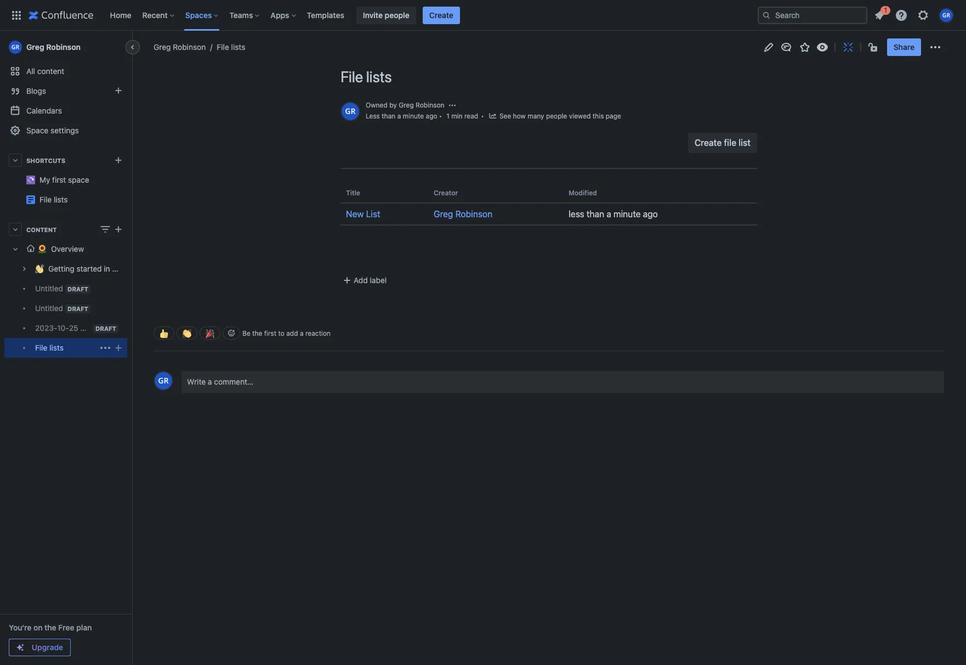 Task type: locate. For each thing, give the bounding box(es) containing it.
owned
[[366, 101, 388, 109]]

1 horizontal spatial my
[[127, 171, 138, 180]]

create
[[430, 10, 454, 19], [695, 138, 722, 148]]

draft up 25
[[68, 305, 88, 312]]

1 vertical spatial people
[[547, 112, 568, 120]]

less than a minute ago down the owned by greg robinson
[[366, 112, 438, 120]]

edit this page image
[[763, 41, 776, 54]]

people right invite
[[385, 10, 410, 19]]

the right be
[[252, 329, 263, 337]]

file inside 'group'
[[35, 343, 47, 353]]

0 horizontal spatial than
[[382, 112, 396, 120]]

label
[[370, 276, 387, 285]]

star image
[[799, 41, 812, 54]]

the inside space element
[[45, 623, 56, 632]]

1 horizontal spatial than
[[587, 209, 605, 219]]

people inside "button"
[[547, 112, 568, 120]]

1 vertical spatial less
[[569, 209, 585, 219]]

file lists link right the "file lists" icon
[[40, 195, 68, 204]]

ago
[[426, 112, 438, 120], [644, 209, 658, 219]]

minute
[[403, 112, 424, 120], [614, 209, 641, 219]]

my first space
[[127, 171, 177, 180], [40, 175, 89, 184]]

invite
[[363, 10, 383, 19]]

file
[[217, 42, 229, 52], [341, 67, 363, 86], [127, 190, 140, 200], [40, 195, 52, 204], [35, 343, 47, 353]]

all content link
[[4, 61, 127, 81]]

people right many
[[547, 112, 568, 120]]

notes
[[111, 323, 131, 333]]

0 vertical spatial less than a minute ago
[[366, 112, 438, 120]]

untitled
[[35, 284, 63, 293], [35, 303, 63, 313]]

tree item
[[4, 239, 153, 358]]

list
[[739, 138, 751, 148]]

1 vertical spatial create
[[695, 138, 722, 148]]

space
[[156, 171, 177, 180], [68, 175, 89, 184]]

notification icon image
[[874, 9, 887, 22]]

1 inside banner
[[885, 6, 888, 14]]

1 vertical spatial untitled
[[35, 303, 63, 313]]

greg
[[26, 42, 44, 52], [154, 42, 171, 52], [399, 101, 414, 109], [434, 209, 454, 219]]

see how many people viewed this page
[[500, 112, 622, 120]]

less
[[366, 112, 380, 120], [569, 209, 585, 219]]

greg up the all
[[26, 42, 44, 52]]

:thumbsup: image
[[160, 329, 168, 338]]

file lists
[[217, 42, 246, 52], [341, 67, 392, 86], [127, 190, 156, 200], [40, 195, 68, 204], [35, 343, 64, 353]]

shortcuts button
[[4, 150, 127, 170]]

1 vertical spatial minute
[[614, 209, 641, 219]]

premium image
[[16, 643, 25, 652]]

greg robinson link up the all content 'link'
[[4, 36, 127, 58]]

greg robinson inside space element
[[26, 42, 81, 52]]

0 vertical spatial people
[[385, 10, 410, 19]]

greg down creator
[[434, 209, 454, 219]]

templates link
[[304, 6, 348, 24]]

1 vertical spatial less than a minute ago
[[569, 209, 658, 219]]

robinson left manage page ownership image
[[416, 101, 445, 109]]

robinson
[[46, 42, 81, 52], [173, 42, 206, 52], [416, 101, 445, 109], [456, 209, 493, 219]]

reaction
[[306, 329, 331, 337]]

file for file lists link on the right of the "file lists" icon
[[40, 195, 52, 204]]

my first space link
[[4, 170, 177, 190], [40, 175, 89, 184]]

content
[[26, 226, 57, 233]]

0 horizontal spatial less
[[366, 112, 380, 120]]

2 horizontal spatial greg robinson
[[434, 209, 493, 219]]

0 vertical spatial untitled draft
[[35, 284, 88, 293]]

group containing getting started in confluence
[[4, 259, 153, 358]]

calendars
[[26, 106, 62, 115]]

0 horizontal spatial 1
[[447, 112, 450, 120]]

see how many people viewed this page button
[[489, 111, 622, 122]]

less than a minute ago down modified at the right top
[[569, 209, 658, 219]]

untitled down getting
[[35, 284, 63, 293]]

lists for file lists link under teams
[[231, 42, 246, 52]]

confluence
[[112, 264, 153, 274]]

draft
[[68, 285, 88, 292], [68, 305, 88, 312], [95, 325, 116, 332]]

lists
[[231, 42, 246, 52], [366, 67, 392, 86], [142, 190, 156, 200], [54, 195, 68, 204], [49, 343, 64, 353]]

overview
[[51, 244, 84, 254]]

many
[[528, 112, 545, 120]]

2 vertical spatial draft
[[95, 325, 116, 332]]

0 horizontal spatial create
[[430, 10, 454, 19]]

1 horizontal spatial ago
[[644, 209, 658, 219]]

manage page ownership image
[[448, 101, 457, 110]]

share
[[894, 42, 915, 52]]

greg robinson image
[[155, 372, 172, 390]]

lists for file lists link above content dropdown button
[[142, 190, 156, 200]]

1 vertical spatial untitled draft
[[35, 303, 88, 313]]

1 horizontal spatial people
[[547, 112, 568, 120]]

quick summary image
[[842, 41, 855, 54]]

:tada: image
[[206, 329, 215, 338], [206, 329, 215, 338]]

appswitcher icon image
[[10, 9, 23, 22]]

1 vertical spatial 1
[[447, 112, 450, 120]]

settings
[[51, 126, 79, 135]]

create for create
[[430, 10, 454, 19]]

read
[[465, 112, 479, 120]]

the right on
[[45, 623, 56, 632]]

by
[[390, 101, 397, 109]]

0 vertical spatial the
[[252, 329, 263, 337]]

than down modified at the right top
[[587, 209, 605, 219]]

less down modified at the right top
[[569, 209, 585, 219]]

0 vertical spatial untitled
[[35, 284, 63, 293]]

write a comment… button
[[182, 371, 945, 393]]

be the first to add a reaction
[[243, 329, 331, 337]]

add reaction image
[[227, 329, 236, 338]]

1 left min
[[447, 112, 450, 120]]

Search field
[[758, 6, 868, 24]]

1 left the help icon
[[885, 6, 888, 14]]

greg robinson down creator
[[434, 209, 493, 219]]

than
[[382, 112, 396, 120], [587, 209, 605, 219]]

file lists link down teams
[[206, 42, 246, 53]]

greg robinson for greg robinson link below spaces
[[154, 42, 206, 52]]

add shortcut image
[[112, 154, 125, 167]]

file lists for file lists link on the right of the "file lists" icon
[[40, 195, 68, 204]]

tree item containing overview
[[4, 239, 153, 358]]

on
[[33, 623, 43, 632]]

1 min read
[[447, 112, 479, 120]]

1 vertical spatial the
[[45, 623, 56, 632]]

greg robinson
[[26, 42, 81, 52], [154, 42, 206, 52], [434, 209, 493, 219]]

banner
[[0, 0, 967, 31]]

the
[[252, 329, 263, 337], [45, 623, 56, 632]]

settings icon image
[[918, 9, 931, 22]]

no restrictions image
[[868, 41, 881, 54]]

0 vertical spatial create
[[430, 10, 454, 19]]

0 horizontal spatial first
[[52, 175, 66, 184]]

draft down getting started in confluence link
[[68, 285, 88, 292]]

teams
[[230, 10, 253, 19]]

1 for 1 min read
[[447, 112, 450, 120]]

1 horizontal spatial less
[[569, 209, 585, 219]]

robinson up the all content 'link'
[[46, 42, 81, 52]]

1 horizontal spatial greg robinson
[[154, 42, 206, 52]]

people inside button
[[385, 10, 410, 19]]

creator
[[434, 189, 459, 197]]

0 horizontal spatial people
[[385, 10, 410, 19]]

0 vertical spatial than
[[382, 112, 396, 120]]

1 horizontal spatial create
[[695, 138, 722, 148]]

0 horizontal spatial greg robinson
[[26, 42, 81, 52]]

2023-10-25 meeting notes
[[35, 323, 131, 333]]

greg robinson up content
[[26, 42, 81, 52]]

1 vertical spatial than
[[587, 209, 605, 219]]

teams button
[[226, 6, 264, 24]]

create inside button
[[695, 138, 722, 148]]

draft up more actions image
[[95, 325, 116, 332]]

list
[[366, 209, 381, 219]]

less down owned
[[366, 112, 380, 120]]

how
[[513, 112, 526, 120]]

new
[[346, 209, 364, 219]]

space settings
[[26, 126, 79, 135]]

untitled draft up 10-
[[35, 303, 88, 313]]

add
[[354, 276, 368, 285]]

create for create file list
[[695, 138, 722, 148]]

1 horizontal spatial first
[[140, 171, 154, 180]]

confluence image
[[29, 9, 94, 22], [29, 9, 94, 22]]

apps button
[[267, 6, 300, 24]]

file lists for file lists link above content dropdown button
[[127, 190, 156, 200]]

untitled draft
[[35, 284, 88, 293], [35, 303, 88, 313]]

free
[[58, 623, 74, 632]]

greg robinson down spaces
[[154, 42, 206, 52]]

plan
[[76, 623, 92, 632]]

0 horizontal spatial space
[[68, 175, 89, 184]]

getting started in confluence
[[48, 264, 153, 274]]

untitled draft down getting
[[35, 284, 88, 293]]

create a child page image
[[112, 341, 125, 354]]

1 for 1
[[885, 6, 888, 14]]

greg robinson image
[[342, 103, 359, 120]]

create inside global element
[[430, 10, 454, 19]]

create link
[[423, 6, 460, 24]]

0 horizontal spatial minute
[[403, 112, 424, 120]]

than down by
[[382, 112, 396, 120]]

blogs
[[26, 86, 46, 95]]

share button
[[888, 38, 922, 56]]

recent button
[[139, 6, 179, 24]]

group
[[4, 259, 153, 358]]

1 horizontal spatial 1
[[885, 6, 888, 14]]

file lists inside 'group'
[[35, 343, 64, 353]]

0 horizontal spatial ago
[[426, 112, 438, 120]]

first
[[140, 171, 154, 180], [52, 175, 66, 184], [264, 329, 277, 337]]

2 horizontal spatial first
[[264, 329, 277, 337]]

untitled up '2023-'
[[35, 303, 63, 313]]

0 horizontal spatial the
[[45, 623, 56, 632]]

my
[[127, 171, 138, 180], [40, 175, 50, 184]]

:clap: image
[[183, 329, 192, 338]]

modified
[[569, 189, 598, 197]]

0 vertical spatial 1
[[885, 6, 888, 14]]



Task type: describe. For each thing, give the bounding box(es) containing it.
file for file lists link under teams
[[217, 42, 229, 52]]

all content
[[26, 66, 64, 76]]

invite people
[[363, 10, 410, 19]]

1 horizontal spatial my first space
[[127, 171, 177, 180]]

1 horizontal spatial minute
[[614, 209, 641, 219]]

all
[[26, 66, 35, 76]]

home link
[[107, 6, 135, 24]]

create a blog image
[[112, 84, 125, 97]]

0 vertical spatial ago
[[426, 112, 438, 120]]

to
[[278, 329, 285, 337]]

home
[[110, 10, 131, 19]]

my first space link down shortcuts dropdown button on the left top of the page
[[40, 175, 89, 184]]

banner containing home
[[0, 0, 967, 31]]

2 untitled draft from the top
[[35, 303, 88, 313]]

be
[[243, 329, 251, 337]]

0 horizontal spatial my
[[40, 175, 50, 184]]

global element
[[7, 0, 756, 30]]

upgrade
[[32, 643, 63, 652]]

add label
[[354, 276, 387, 285]]

space settings link
[[4, 121, 127, 140]]

robinson down spaces
[[173, 42, 206, 52]]

owned by greg robinson
[[366, 101, 445, 109]]

10-
[[57, 323, 69, 333]]

file lists link up content dropdown button
[[4, 190, 156, 210]]

spaces
[[185, 10, 212, 19]]

templates
[[307, 10, 345, 19]]

1 horizontal spatial space
[[156, 171, 177, 180]]

file lists for file lists link under teams
[[217, 42, 246, 52]]

greg down recent popup button
[[154, 42, 171, 52]]

spaces button
[[182, 6, 223, 24]]

1 untitled from the top
[[35, 284, 63, 293]]

1 untitled draft from the top
[[35, 284, 88, 293]]

you're
[[9, 623, 31, 632]]

recent
[[142, 10, 168, 19]]

a inside button
[[208, 377, 212, 387]]

add
[[287, 329, 298, 337]]

search image
[[763, 11, 772, 19]]

1 horizontal spatial less than a minute ago
[[569, 209, 658, 219]]

robinson down creator
[[456, 209, 493, 219]]

0 horizontal spatial less than a minute ago
[[366, 112, 438, 120]]

change view image
[[99, 223, 112, 236]]

help icon image
[[896, 9, 909, 22]]

create file list
[[695, 138, 751, 148]]

getting
[[48, 264, 74, 274]]

file for file lists link above content dropdown button
[[127, 190, 140, 200]]

upgrade button
[[9, 639, 70, 656]]

min
[[452, 112, 463, 120]]

file
[[725, 138, 737, 148]]

page
[[606, 112, 622, 120]]

blogs link
[[4, 81, 127, 101]]

content
[[37, 66, 64, 76]]

my first space link down add shortcut icon
[[4, 170, 177, 190]]

1 vertical spatial draft
[[68, 305, 88, 312]]

new list
[[346, 209, 381, 219]]

:clap: image
[[183, 329, 192, 338]]

started
[[77, 264, 102, 274]]

apps
[[271, 10, 290, 19]]

space
[[26, 126, 48, 135]]

2 untitled from the top
[[35, 303, 63, 313]]

you're on the free plan
[[9, 623, 92, 632]]

file lists link down 10-
[[4, 338, 127, 358]]

greg robinson link down spaces
[[154, 42, 206, 53]]

stop watching image
[[816, 41, 830, 54]]

content button
[[4, 220, 127, 239]]

greg right by
[[399, 101, 414, 109]]

more actions image
[[99, 341, 112, 354]]

0 vertical spatial draft
[[68, 285, 88, 292]]

title
[[346, 189, 361, 197]]

this
[[593, 112, 604, 120]]

meeting
[[80, 323, 109, 333]]

greg robinson link right by
[[399, 101, 445, 109]]

in
[[104, 264, 110, 274]]

overview link
[[4, 239, 127, 259]]

viewed
[[569, 112, 591, 120]]

more actions image
[[930, 41, 943, 54]]

tree item inside space element
[[4, 239, 153, 358]]

robinson inside space element
[[46, 42, 81, 52]]

lists for file lists link on the right of the "file lists" icon
[[54, 195, 68, 204]]

1 vertical spatial ago
[[644, 209, 658, 219]]

group inside space element
[[4, 259, 153, 358]]

0 vertical spatial less
[[366, 112, 380, 120]]

invite people button
[[357, 6, 416, 24]]

see
[[500, 112, 512, 120]]

2023-
[[35, 323, 57, 333]]

greg inside space element
[[26, 42, 44, 52]]

1 horizontal spatial the
[[252, 329, 263, 337]]

write a comment…
[[187, 377, 254, 387]]

0 horizontal spatial my first space
[[40, 175, 89, 184]]

shortcuts
[[26, 157, 65, 164]]

write
[[187, 377, 206, 387]]

space element
[[0, 31, 177, 665]]

file lists image
[[26, 195, 35, 204]]

create a page image
[[112, 223, 125, 236]]

:thumbsup: image
[[160, 329, 168, 338]]

new list link
[[346, 209, 381, 219]]

25
[[69, 323, 78, 333]]

create file list button
[[689, 133, 758, 153]]

Add label text field
[[340, 275, 424, 286]]

getting started in confluence link
[[4, 259, 153, 279]]

greg robinson link down creator
[[434, 209, 493, 219]]

calendars link
[[4, 101, 127, 121]]

0 vertical spatial minute
[[403, 112, 424, 120]]

greg robinson for greg robinson link underneath creator
[[434, 209, 493, 219]]

comment…
[[214, 377, 254, 387]]



Task type: vqa. For each thing, say whether or not it's contained in the screenshot.
Link icon
no



